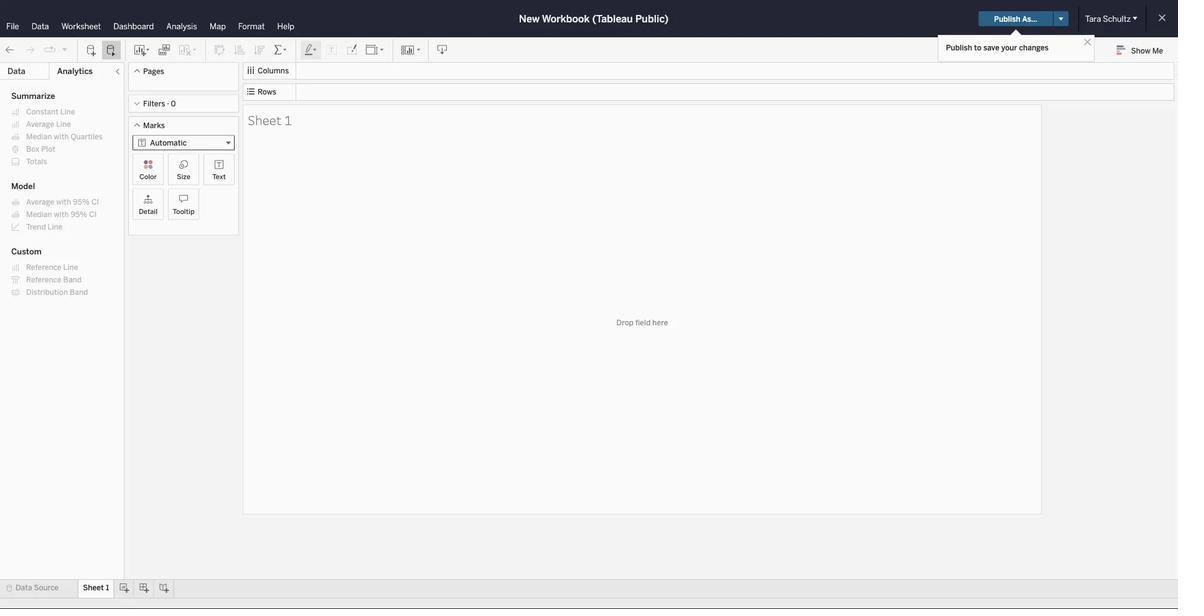 Task type: locate. For each thing, give the bounding box(es) containing it.
·
[[167, 99, 169, 108]]

0 vertical spatial ci
[[91, 198, 99, 207]]

line up reference band on the top left
[[63, 263, 78, 272]]

close image
[[1082, 36, 1093, 48]]

help
[[277, 21, 294, 31]]

95%
[[73, 198, 90, 207], [71, 210, 87, 219]]

save
[[983, 43, 999, 52]]

95% for average with 95% ci
[[73, 198, 90, 207]]

1 horizontal spatial sheet
[[248, 111, 282, 128]]

publish as... button
[[979, 11, 1053, 26]]

summarize
[[11, 91, 55, 101]]

1 right the source at bottom
[[106, 583, 109, 592]]

workbook
[[542, 13, 590, 25]]

sheet 1 right the source at bottom
[[83, 583, 109, 592]]

color
[[139, 172, 157, 181]]

1 vertical spatial median
[[26, 210, 52, 219]]

data source
[[16, 583, 59, 592]]

band down reference band on the top left
[[70, 288, 88, 297]]

0 vertical spatial band
[[63, 275, 82, 284]]

1
[[284, 111, 292, 128], [106, 583, 109, 592]]

95% up median with 95% ci
[[73, 198, 90, 207]]

1 horizontal spatial sheet 1
[[248, 111, 292, 128]]

filters · 0
[[143, 99, 176, 108]]

0 vertical spatial sheet 1
[[248, 111, 292, 128]]

2 average from the top
[[26, 198, 54, 207]]

show me button
[[1111, 40, 1174, 60]]

with
[[54, 132, 69, 141], [56, 198, 71, 207], [54, 210, 69, 219]]

with down average line at top
[[54, 132, 69, 141]]

1 vertical spatial reference
[[26, 275, 61, 284]]

0 vertical spatial 95%
[[73, 198, 90, 207]]

publish as...
[[994, 14, 1037, 23]]

1 vertical spatial 95%
[[71, 210, 87, 219]]

line for constant line
[[60, 107, 75, 116]]

median up box plot at the left of the page
[[26, 132, 52, 141]]

drop
[[616, 318, 634, 327]]

average down constant
[[26, 120, 54, 129]]

median for median with 95% ci
[[26, 210, 52, 219]]

data left the source at bottom
[[16, 583, 32, 592]]

sheet 1
[[248, 111, 292, 128], [83, 583, 109, 592]]

sheet right the source at bottom
[[83, 583, 104, 592]]

analytics
[[57, 66, 93, 76]]

show
[[1131, 46, 1151, 55]]

format workbook image
[[345, 44, 358, 56]]

redo image
[[24, 44, 36, 56]]

clear sheet image
[[178, 44, 198, 56]]

median
[[26, 132, 52, 141], [26, 210, 52, 219]]

ci down the average with 95% ci
[[89, 210, 97, 219]]

sort ascending image
[[233, 44, 246, 56]]

average line
[[26, 120, 71, 129]]

detail
[[139, 207, 157, 216]]

with for average with 95% ci
[[56, 198, 71, 207]]

ci
[[91, 198, 99, 207], [89, 210, 97, 219]]

band
[[63, 275, 82, 284], [70, 288, 88, 297]]

95% down the average with 95% ci
[[71, 210, 87, 219]]

publish left the as...
[[994, 14, 1021, 23]]

map
[[210, 21, 226, 31]]

line for reference line
[[63, 263, 78, 272]]

average
[[26, 120, 54, 129], [26, 198, 54, 207]]

publish inside button
[[994, 14, 1021, 23]]

0 vertical spatial reference
[[26, 263, 61, 272]]

2 vertical spatial data
[[16, 583, 32, 592]]

show me
[[1131, 46, 1163, 55]]

average for average with 95% ci
[[26, 198, 54, 207]]

1 vertical spatial 1
[[106, 583, 109, 592]]

1 vertical spatial band
[[70, 288, 88, 297]]

new worksheet image
[[133, 44, 151, 56]]

median up trend
[[26, 210, 52, 219]]

reference for reference line
[[26, 263, 61, 272]]

ci up median with 95% ci
[[91, 198, 99, 207]]

1 vertical spatial sheet
[[83, 583, 104, 592]]

distribution
[[26, 288, 68, 297]]

(tableau
[[592, 13, 633, 25]]

sheet
[[248, 111, 282, 128], [83, 583, 104, 592]]

dashboard
[[113, 21, 154, 31]]

publish
[[994, 14, 1021, 23], [946, 43, 972, 52]]

reference
[[26, 263, 61, 272], [26, 275, 61, 284]]

1 vertical spatial publish
[[946, 43, 972, 52]]

schultz
[[1103, 14, 1131, 24]]

0 vertical spatial average
[[26, 120, 54, 129]]

1 reference from the top
[[26, 263, 61, 272]]

1 horizontal spatial 1
[[284, 111, 292, 128]]

line up the median with quartiles
[[56, 120, 71, 129]]

analysis
[[166, 21, 197, 31]]

2 vertical spatial with
[[54, 210, 69, 219]]

format
[[238, 21, 265, 31]]

0 vertical spatial median
[[26, 132, 52, 141]]

public)
[[635, 13, 669, 25]]

1 median from the top
[[26, 132, 52, 141]]

reference up reference band on the top left
[[26, 263, 61, 272]]

publish left to
[[946, 43, 972, 52]]

0 vertical spatial publish
[[994, 14, 1021, 23]]

with down the average with 95% ci
[[54, 210, 69, 219]]

data down undo image
[[7, 66, 25, 76]]

data up replay animation icon
[[32, 21, 49, 31]]

sheet 1 down rows
[[248, 111, 292, 128]]

ci for average with 95% ci
[[91, 198, 99, 207]]

with for median with 95% ci
[[54, 210, 69, 219]]

0 vertical spatial data
[[32, 21, 49, 31]]

2 reference from the top
[[26, 275, 61, 284]]

1 vertical spatial ci
[[89, 210, 97, 219]]

0 horizontal spatial publish
[[946, 43, 972, 52]]

sheet down rows
[[248, 111, 282, 128]]

0 vertical spatial with
[[54, 132, 69, 141]]

field
[[635, 318, 651, 327]]

1 vertical spatial data
[[7, 66, 25, 76]]

as...
[[1022, 14, 1037, 23]]

line
[[60, 107, 75, 116], [56, 120, 71, 129], [48, 222, 63, 232], [63, 263, 78, 272]]

totals image
[[273, 44, 288, 56]]

reference up distribution
[[26, 275, 61, 284]]

line for average line
[[56, 120, 71, 129]]

source
[[34, 583, 59, 592]]

average down model
[[26, 198, 54, 207]]

line up average line at top
[[60, 107, 75, 116]]

collapse image
[[114, 68, 121, 75]]

data
[[32, 21, 49, 31], [7, 66, 25, 76], [16, 583, 32, 592]]

1 average from the top
[[26, 120, 54, 129]]

text
[[212, 172, 226, 181]]

0
[[171, 99, 176, 108]]

1 horizontal spatial publish
[[994, 14, 1021, 23]]

marks
[[143, 121, 165, 130]]

band up distribution band
[[63, 275, 82, 284]]

0 horizontal spatial sheet 1
[[83, 583, 109, 592]]

1 vertical spatial with
[[56, 198, 71, 207]]

1 vertical spatial average
[[26, 198, 54, 207]]

with up median with 95% ci
[[56, 198, 71, 207]]

2 median from the top
[[26, 210, 52, 219]]

to
[[974, 43, 982, 52]]

1 vertical spatial sheet 1
[[83, 583, 109, 592]]

trend line
[[26, 222, 63, 232]]

line down median with 95% ci
[[48, 222, 63, 232]]

plot
[[41, 145, 55, 154]]

1 down columns
[[284, 111, 292, 128]]

box plot
[[26, 145, 55, 154]]



Task type: vqa. For each thing, say whether or not it's contained in the screenshot.
2nd Ben Norland icon from the left
no



Task type: describe. For each thing, give the bounding box(es) containing it.
undo image
[[4, 44, 16, 56]]

reference line
[[26, 263, 78, 272]]

swap rows and columns image
[[213, 44, 226, 56]]

download image
[[436, 44, 449, 56]]

tara
[[1085, 14, 1101, 24]]

custom
[[11, 247, 42, 257]]

median for median with quartiles
[[26, 132, 52, 141]]

line for trend line
[[48, 222, 63, 232]]

new workbook (tableau public)
[[519, 13, 669, 25]]

file
[[6, 21, 19, 31]]

rows
[[258, 87, 276, 96]]

0 horizontal spatial 1
[[106, 583, 109, 592]]

box
[[26, 145, 39, 154]]

median with quartiles
[[26, 132, 103, 141]]

band for reference band
[[63, 275, 82, 284]]

drop field here
[[616, 318, 668, 327]]

0 horizontal spatial sheet
[[83, 583, 104, 592]]

0 vertical spatial sheet
[[248, 111, 282, 128]]

95% for median with 95% ci
[[71, 210, 87, 219]]

quartiles
[[71, 132, 103, 141]]

sort descending image
[[253, 44, 266, 56]]

average for average line
[[26, 120, 54, 129]]

pages
[[143, 67, 164, 76]]

duplicate image
[[158, 44, 171, 56]]

publish for publish as...
[[994, 14, 1021, 23]]

worksheet
[[61, 21, 101, 31]]

ci for median with 95% ci
[[89, 210, 97, 219]]

show labels image
[[325, 44, 338, 56]]

trend
[[26, 222, 46, 232]]

totals
[[26, 157, 47, 166]]

columns
[[258, 66, 289, 75]]

reference band
[[26, 275, 82, 284]]

publish for publish to save your changes
[[946, 43, 972, 52]]

highlight image
[[304, 44, 318, 56]]

size
[[177, 172, 190, 181]]

reference for reference band
[[26, 275, 61, 284]]

with for median with quartiles
[[54, 132, 69, 141]]

publish to save your changes
[[946, 43, 1049, 52]]

me
[[1152, 46, 1163, 55]]

constant line
[[26, 107, 75, 116]]

here
[[652, 318, 668, 327]]

replay animation image
[[44, 44, 56, 56]]

distribution band
[[26, 288, 88, 297]]

tooltip
[[173, 207, 195, 216]]

tara schultz
[[1085, 14, 1131, 24]]

new
[[519, 13, 540, 25]]

changes
[[1019, 43, 1049, 52]]

fit image
[[365, 44, 385, 56]]

average with 95% ci
[[26, 198, 99, 207]]

constant
[[26, 107, 58, 116]]

your
[[1001, 43, 1017, 52]]

new data source image
[[85, 44, 98, 56]]

show/hide cards image
[[401, 44, 421, 56]]

median with 95% ci
[[26, 210, 97, 219]]

replay animation image
[[61, 46, 68, 53]]

filters
[[143, 99, 165, 108]]

resume auto updates image
[[105, 44, 118, 56]]

band for distribution band
[[70, 288, 88, 297]]

model
[[11, 181, 35, 191]]

0 vertical spatial 1
[[284, 111, 292, 128]]



